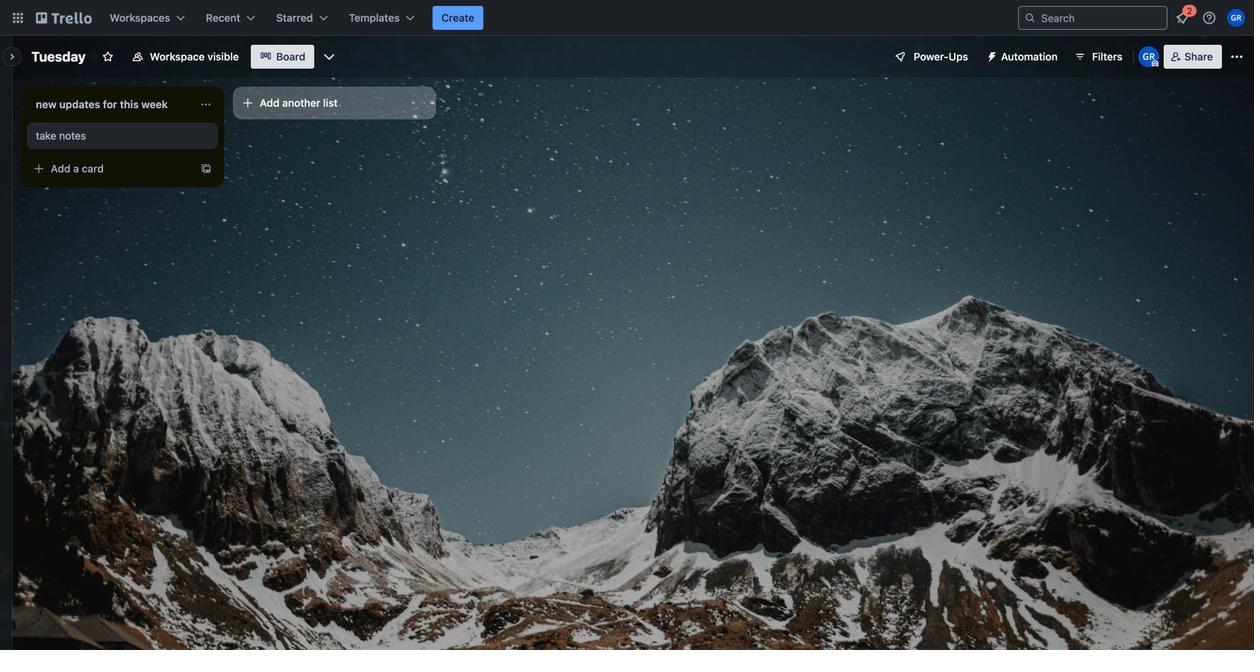 Task type: locate. For each thing, give the bounding box(es) containing it.
show menu image
[[1230, 49, 1245, 64]]

0 vertical spatial greg robinson (gregrobinson96) image
[[1228, 9, 1246, 27]]

customize views image
[[322, 49, 337, 64]]

greg robinson (gregrobinson96) image
[[1228, 9, 1246, 27], [1139, 46, 1159, 67]]

primary element
[[0, 0, 1254, 36]]

2 notifications image
[[1174, 9, 1192, 27]]

1 vertical spatial greg robinson (gregrobinson96) image
[[1139, 46, 1159, 67]]

0 horizontal spatial greg robinson (gregrobinson96) image
[[1139, 46, 1159, 67]]

greg robinson (gregrobinson96) image down the search "field"
[[1139, 46, 1159, 67]]

1 horizontal spatial greg robinson (gregrobinson96) image
[[1228, 9, 1246, 27]]

Board name text field
[[24, 45, 93, 69]]

None text field
[[27, 93, 194, 116]]

greg robinson (gregrobinson96) image right open information menu icon
[[1228, 9, 1246, 27]]



Task type: vqa. For each thing, say whether or not it's contained in the screenshot.
the greg robinson (gregrobinson96) ICON
yes



Task type: describe. For each thing, give the bounding box(es) containing it.
star or unstar board image
[[102, 51, 114, 63]]

search image
[[1024, 12, 1036, 24]]

open information menu image
[[1202, 10, 1217, 25]]

Search field
[[1036, 7, 1167, 28]]

this member is an admin of this board. image
[[1152, 60, 1159, 67]]

create from template… image
[[200, 163, 212, 175]]

sm image
[[980, 45, 1001, 66]]

back to home image
[[36, 6, 92, 30]]



